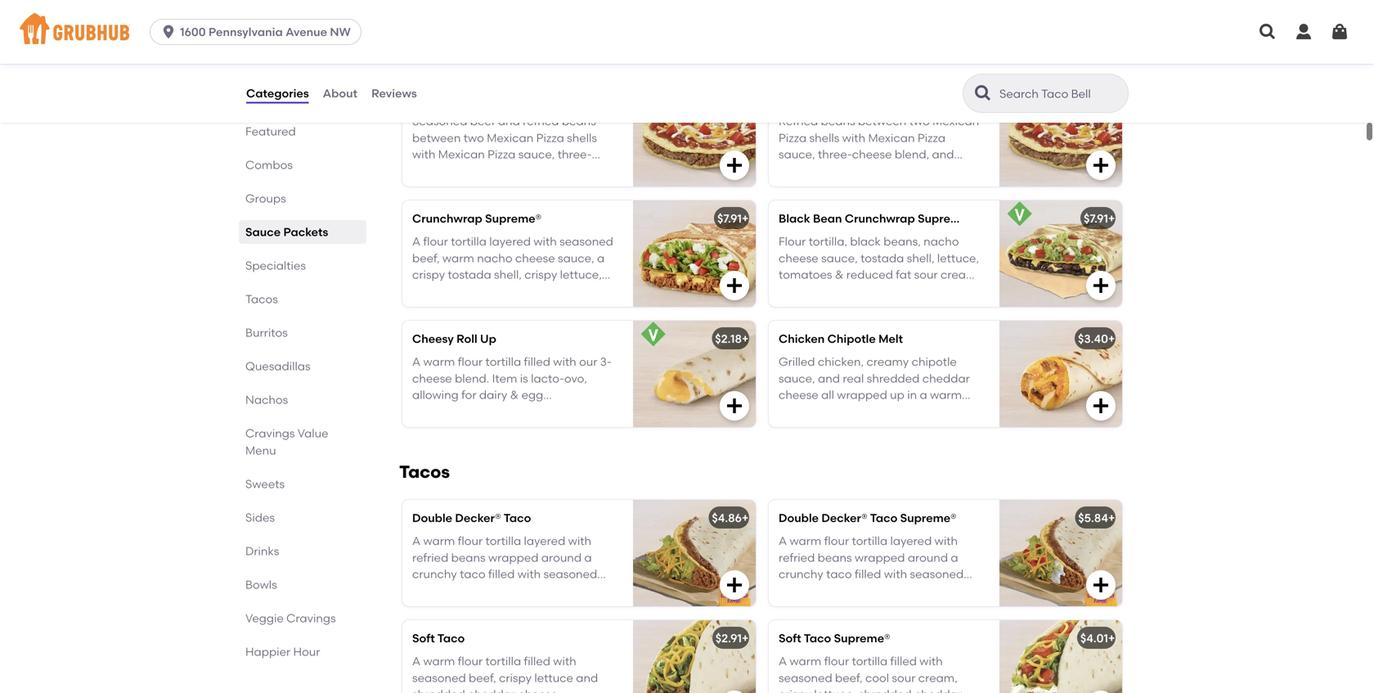 Task type: describe. For each thing, give the bounding box(es) containing it.
tomatoes inside refried beans between two mexican pizza shells with mexican pizza sauce, three-cheese blend, and tomatoes on top.
[[779, 164, 833, 178]]

reviews
[[372, 86, 417, 100]]

seasoned for a warm flour tortilla filled with seasoned beef, cool sour cream, crispy lettuce, shredded chedd
[[779, 671, 833, 685]]

shredded inside a warm flour tortilla filled with seasoned beef, crispy lettuce and shredded cheddar cheese.
[[412, 688, 465, 693]]

cheese inside seasoned beef and refried beans between two mexican pizza shells with mexican pizza sauce, three- cheese blend, and tomatoes on top.
[[412, 164, 452, 178]]

a warm flour tortilla filled with seasoned beef, cool sour cream, crispy lettuce, shredded chedd
[[779, 654, 962, 693]]

+ for double decker® taco
[[742, 511, 749, 525]]

flour inside grilled chicken, creamy chipotle sauce, and real shredded cheddar cheese all wrapped up in a warm flour tortilla.
[[779, 405, 804, 419]]

cheddar inside a warm flour tortilla layered with refried beans wrapped around a crunchy taco filled with seasoned beef, crispy lettuce and shredded cheddar cheese.
[[412, 600, 460, 614]]

black bean crunchwrap supreme® image
[[1000, 200, 1123, 307]]

1 vertical spatial cravings
[[286, 611, 336, 625]]

double for double decker® taco
[[412, 511, 453, 525]]

a inside a warm flour tortilla layered with refried beans wrapped around a crunchy taco filled with seasoned beef, crispy lettuce and shredded cheddar cheese.
[[585, 551, 592, 565]]

and inside grilled chicken, creamy chipotle sauce, and real shredded cheddar cheese all wrapped up in a warm flour tortilla.
[[818, 371, 840, 385]]

seasoned
[[412, 114, 468, 128]]

menu
[[245, 443, 276, 457]]

two inside seasoned beef and refried beans between two mexican pizza shells with mexican pizza sauce, three- cheese blend, and tomatoes on top.
[[464, 131, 484, 145]]

nacho fries image
[[1000, 0, 1123, 66]]

a warm flour tortilla filled with seasoned beef, crispy lettuce and shredded cheddar cheese.
[[412, 654, 598, 693]]

0 vertical spatial tacos
[[245, 292, 278, 306]]

sauce, inside seasoned beef and refried beans between two mexican pizza shells with mexican pizza sauce, three- cheese blend, and tomatoes on top.
[[519, 147, 555, 161]]

main navigation navigation
[[0, 0, 1375, 64]]

on inside seasoned beef and refried beans between two mexican pizza shells with mexican pizza sauce, three- cheese blend, and tomatoes on top.
[[574, 164, 588, 178]]

grilled
[[779, 355, 815, 369]]

combos
[[245, 158, 293, 172]]

and inside a warm flour tortilla layered with refried beans wrapped around a crunchy taco filled with seasoned beef, crispy lettuce and shredded cheddar cheese.
[[520, 584, 542, 598]]

around
[[542, 551, 582, 565]]

cheddar inside a warm flour tortilla filled with seasoned beef, crispy lettuce and shredded cheddar cheese.
[[468, 688, 516, 693]]

beans inside seasoned beef and refried beans between two mexican pizza shells with mexican pizza sauce, three- cheese blend, and tomatoes on top.
[[562, 114, 596, 128]]

crunchy
[[412, 567, 457, 581]]

+ for black bean crunchwrap supreme®
[[1109, 211, 1116, 225]]

mexican pizza image
[[633, 80, 756, 186]]

filled for soft taco supreme®
[[891, 654, 917, 668]]

$4.01
[[1081, 631, 1109, 645]]

happier
[[245, 645, 291, 659]]

sides
[[245, 511, 275, 525]]

$2.18 +
[[715, 332, 749, 346]]

double for double decker® taco supreme®
[[779, 511, 819, 525]]

sauce packets
[[245, 225, 328, 239]]

beef, for soft taco supreme®
[[835, 671, 863, 685]]

avenue
[[286, 25, 327, 39]]

cheese. inside a warm flour tortilla filled with seasoned beef, crispy lettuce and shredded cheddar cheese.
[[518, 688, 561, 693]]

seasoned beef and refried beans between two mexican pizza shells with mexican pizza sauce, three- cheese blend, and tomatoes on top.
[[412, 114, 612, 178]]

refried
[[779, 114, 818, 128]]

hour
[[293, 645, 320, 659]]

blend, inside refried beans between two mexican pizza shells with mexican pizza sauce, three-cheese blend, and tomatoes on top.
[[895, 147, 930, 161]]

flour for a warm flour tortilla filled with seasoned beef, crispy lettuce and shredded cheddar cheese.
[[458, 654, 483, 668]]

with inside refried beans between two mexican pizza shells with mexican pizza sauce, three-cheese blend, and tomatoes on top.
[[843, 131, 866, 145]]

chipotle
[[828, 332, 876, 346]]

refried beans between two mexican pizza shells with mexican pizza sauce, three-cheese blend, and tomatoes on top.
[[779, 114, 980, 178]]

between inside refried beans between two mexican pizza shells with mexican pizza sauce, three-cheese blend, and tomatoes on top.
[[858, 114, 907, 128]]

taco
[[460, 567, 486, 581]]

svg image for $7.91 +
[[725, 276, 745, 295]]

reviews button
[[371, 64, 418, 123]]

three- inside seasoned beef and refried beans between two mexican pizza shells with mexican pizza sauce, three- cheese blend, and tomatoes on top.
[[558, 147, 592, 161]]

$7.91 for black bean crunchwrap supreme®
[[1084, 211, 1109, 225]]

sauce, inside grilled chicken, creamy chipotle sauce, and real shredded cheddar cheese all wrapped up in a warm flour tortilla.
[[779, 371, 816, 385]]

$7.91 + for crunchwrap supreme®
[[718, 211, 749, 225]]

$5.84 +
[[1079, 511, 1116, 525]]

a warm flour tortilla layered with refried beans wrapped around a crunchy taco filled with seasoned beef, crispy lettuce and shredded cheddar cheese.
[[412, 534, 598, 614]]

chicken
[[779, 332, 825, 346]]

sweets
[[245, 477, 285, 491]]

double decker® taco supreme®
[[779, 511, 957, 525]]

cheddar inside grilled chicken, creamy chipotle sauce, and real shredded cheddar cheese all wrapped up in a warm flour tortilla.
[[923, 371, 970, 385]]

1600 pennsylvania avenue nw button
[[150, 19, 368, 45]]

with inside a warm flour tortilla filled with seasoned beef, crispy lettuce and shredded cheddar cheese.
[[553, 654, 577, 668]]

large nacho fries image
[[633, 0, 756, 66]]

soft for soft taco
[[412, 631, 435, 645]]

crispy inside a warm flour tortilla layered with refried beans wrapped around a crunchy taco filled with seasoned beef, crispy lettuce and shredded cheddar cheese.
[[443, 584, 475, 598]]

with inside the a warm flour tortilla filled with seasoned beef, cool sour cream, crispy lettuce, shredded chedd
[[920, 654, 943, 668]]

sauce, inside refried beans between two mexican pizza shells with mexican pizza sauce, three-cheese blend, and tomatoes on top.
[[779, 147, 816, 161]]

crispy inside the a warm flour tortilla filled with seasoned beef, cool sour cream, crispy lettuce, shredded chedd
[[779, 688, 812, 693]]

search icon image
[[974, 83, 993, 103]]

veggie
[[245, 611, 284, 625]]

crunchwrap supreme®
[[412, 211, 542, 225]]

cheesy roll up
[[412, 332, 497, 346]]

veggie cravings
[[245, 611, 336, 625]]

seasoned for a warm flour tortilla filled with seasoned beef, crispy lettuce and shredded cheddar cheese.
[[412, 671, 466, 685]]

bean
[[813, 211, 842, 225]]

beans inside a warm flour tortilla layered with refried beans wrapped around a crunchy taco filled with seasoned beef, crispy lettuce and shredded cheddar cheese.
[[451, 551, 486, 565]]

$5.84
[[1079, 511, 1109, 525]]

drinks
[[245, 544, 279, 558]]

bowls
[[245, 578, 277, 592]]

svg image for $2.18 +
[[725, 396, 745, 416]]

nachos
[[245, 393, 288, 407]]

specialties
[[245, 259, 306, 272]]

a inside grilled chicken, creamy chipotle sauce, and real shredded cheddar cheese all wrapped up in a warm flour tortilla.
[[920, 388, 928, 402]]

soft taco supreme® image
[[1000, 620, 1123, 693]]

grilled chicken, creamy chipotle sauce, and real shredded cheddar cheese all wrapped up in a warm flour tortilla.
[[779, 355, 970, 419]]

soft for soft taco supreme®
[[779, 631, 802, 645]]

chicken,
[[818, 355, 864, 369]]

$4.01 +
[[1081, 631, 1116, 645]]

black bean crunchwrap supreme®
[[779, 211, 975, 225]]

warm for a warm flour tortilla filled with seasoned beef, cool sour cream, crispy lettuce, shredded chedd
[[790, 654, 822, 668]]

cool
[[866, 671, 890, 685]]

+ for cheesy roll up
[[742, 332, 749, 346]]

$4.86
[[712, 511, 742, 525]]

about
[[323, 86, 358, 100]]

$3.40 +
[[1078, 332, 1116, 346]]

$3.40
[[1078, 332, 1109, 346]]

shells inside seasoned beef and refried beans between two mexican pizza shells with mexican pizza sauce, three- cheese blend, and tomatoes on top.
[[567, 131, 597, 145]]

svg image inside 1600 pennsylvania avenue nw button
[[160, 24, 177, 40]]

flour for a warm flour tortilla layered with refried beans wrapped around a crunchy taco filled with seasoned beef, crispy lettuce and shredded cheddar cheese.
[[458, 534, 483, 548]]

soft taco
[[412, 631, 465, 645]]

crispy inside a warm flour tortilla filled with seasoned beef, crispy lettuce and shredded cheddar cheese.
[[499, 671, 532, 685]]

cravings value menu
[[245, 426, 329, 457]]

a for a warm flour tortilla filled with seasoned beef, cool sour cream, crispy lettuce, shredded chedd
[[779, 654, 787, 668]]

up
[[480, 332, 497, 346]]

warm for a warm flour tortilla filled with seasoned beef, crispy lettuce and shredded cheddar cheese.
[[423, 654, 455, 668]]

melt
[[879, 332, 903, 346]]

cheese inside grilled chicken, creamy chipotle sauce, and real shredded cheddar cheese all wrapped up in a warm flour tortilla.
[[779, 388, 819, 402]]

quesadillas
[[245, 359, 311, 373]]

top. inside refried beans between two mexican pizza shells with mexican pizza sauce, three-cheese blend, and tomatoes on top.
[[852, 164, 874, 178]]

shredded inside grilled chicken, creamy chipotle sauce, and real shredded cheddar cheese all wrapped up in a warm flour tortilla.
[[867, 371, 920, 385]]

shredded inside a warm flour tortilla layered with refried beans wrapped around a crunchy taco filled with seasoned beef, crispy lettuce and shredded cheddar cheese.
[[545, 584, 598, 598]]

on inside refried beans between two mexican pizza shells with mexican pizza sauce, three-cheese blend, and tomatoes on top.
[[835, 164, 849, 178]]

burritos
[[245, 326, 288, 340]]

about button
[[322, 64, 358, 123]]

black
[[779, 211, 811, 225]]

soft taco supreme®
[[779, 631, 891, 645]]

+ for crunchwrap supreme®
[[742, 211, 749, 225]]



Task type: vqa. For each thing, say whether or not it's contained in the screenshot.
warm in grilled chicken, creamy chipotle sauce, and real shredded cheddar cheese all wrapped up in a warm flour tortilla.
yes



Task type: locate. For each thing, give the bounding box(es) containing it.
crunchwrap supreme® image
[[633, 200, 756, 307]]

0 horizontal spatial a
[[585, 551, 592, 565]]

0 horizontal spatial decker®
[[455, 511, 501, 525]]

1 horizontal spatial tacos
[[399, 461, 450, 482]]

1 vertical spatial a
[[585, 551, 592, 565]]

a for a warm flour tortilla filled with seasoned beef, crispy lettuce and shredded cheddar cheese.
[[412, 654, 421, 668]]

veggie mexican pizza image
[[1000, 80, 1123, 186]]

seasoned down around
[[544, 567, 597, 581]]

double
[[412, 511, 453, 525], [779, 511, 819, 525]]

roll
[[457, 332, 478, 346]]

beef, inside the a warm flour tortilla filled with seasoned beef, cool sour cream, crispy lettuce, shredded chedd
[[835, 671, 863, 685]]

+ for soft taco
[[742, 631, 749, 645]]

with
[[843, 131, 866, 145], [412, 147, 436, 161], [568, 534, 592, 548], [518, 567, 541, 581], [553, 654, 577, 668], [920, 654, 943, 668]]

2 vertical spatial crispy
[[779, 688, 812, 693]]

seasoned
[[544, 567, 597, 581], [412, 671, 466, 685], [779, 671, 833, 685]]

1 horizontal spatial three-
[[818, 147, 852, 161]]

2 $7.91 + from the left
[[1084, 211, 1116, 225]]

tomatoes
[[517, 164, 571, 178], [779, 164, 833, 178]]

1 tomatoes from the left
[[517, 164, 571, 178]]

pennsylvania
[[209, 25, 283, 39]]

cheddar
[[923, 371, 970, 385], [412, 600, 460, 614], [468, 688, 516, 693]]

blend, inside seasoned beef and refried beans between two mexican pizza shells with mexican pizza sauce, three- cheese blend, and tomatoes on top.
[[455, 164, 490, 178]]

svg image
[[1330, 22, 1350, 42], [725, 276, 745, 295], [725, 396, 745, 416], [1092, 396, 1111, 416]]

wrapped inside grilled chicken, creamy chipotle sauce, and real shredded cheddar cheese all wrapped up in a warm flour tortilla.
[[837, 388, 888, 402]]

1 horizontal spatial lettuce
[[535, 671, 574, 685]]

2 on from the left
[[835, 164, 849, 178]]

Search Taco Bell search field
[[998, 86, 1123, 101]]

1 horizontal spatial cheese
[[779, 388, 819, 402]]

seasoned inside a warm flour tortilla filled with seasoned beef, crispy lettuce and shredded cheddar cheese.
[[412, 671, 466, 685]]

flour
[[779, 405, 804, 419], [458, 534, 483, 548], [458, 654, 483, 668], [825, 654, 849, 668]]

soft right the $2.91 +
[[779, 631, 802, 645]]

2 vertical spatial cheese
[[779, 388, 819, 402]]

mexican pizza
[[412, 91, 492, 105]]

0 horizontal spatial tomatoes
[[517, 164, 571, 178]]

0 vertical spatial cheddar
[[923, 371, 970, 385]]

0 horizontal spatial two
[[464, 131, 484, 145]]

1 vertical spatial two
[[464, 131, 484, 145]]

chicken chipotle melt image
[[1000, 321, 1123, 427]]

0 horizontal spatial double
[[412, 511, 453, 525]]

flour inside a warm flour tortilla filled with seasoned beef, crispy lettuce and shredded cheddar cheese.
[[458, 654, 483, 668]]

decker®
[[455, 511, 501, 525], [822, 511, 868, 525]]

1 horizontal spatial top.
[[852, 164, 874, 178]]

1 top. from the left
[[590, 164, 612, 178]]

and inside a warm flour tortilla filled with seasoned beef, crispy lettuce and shredded cheddar cheese.
[[576, 671, 598, 685]]

a for a warm flour tortilla layered with refried beans wrapped around a crunchy taco filled with seasoned beef, crispy lettuce and shredded cheddar cheese.
[[412, 534, 421, 548]]

taco
[[504, 511, 531, 525], [870, 511, 898, 525], [438, 631, 465, 645], [804, 631, 832, 645]]

1 three- from the left
[[558, 147, 592, 161]]

wrapped inside a warm flour tortilla layered with refried beans wrapped around a crunchy taco filled with seasoned beef, crispy lettuce and shredded cheddar cheese.
[[488, 551, 539, 565]]

1 vertical spatial cheddar
[[412, 600, 460, 614]]

2 horizontal spatial cheese
[[852, 147, 892, 161]]

cravings
[[245, 426, 295, 440], [286, 611, 336, 625]]

2 shells from the left
[[810, 131, 840, 145]]

2 horizontal spatial beef,
[[835, 671, 863, 685]]

1 double from the left
[[412, 511, 453, 525]]

refried inside a warm flour tortilla layered with refried beans wrapped around a crunchy taco filled with seasoned beef, crispy lettuce and shredded cheddar cheese.
[[412, 551, 449, 565]]

1 vertical spatial tacos
[[399, 461, 450, 482]]

refried inside seasoned beef and refried beans between two mexican pizza shells with mexican pizza sauce, three- cheese blend, and tomatoes on top.
[[523, 114, 559, 128]]

a
[[412, 534, 421, 548], [412, 654, 421, 668], [779, 654, 787, 668]]

warm right in
[[930, 388, 962, 402]]

up
[[890, 388, 905, 402]]

0 vertical spatial cheese.
[[463, 600, 505, 614]]

soft taco image
[[633, 620, 756, 693]]

1 vertical spatial wrapped
[[488, 551, 539, 565]]

tortilla for wrapped
[[486, 534, 521, 548]]

lettuce inside a warm flour tortilla layered with refried beans wrapped around a crunchy taco filled with seasoned beef, crispy lettuce and shredded cheddar cheese.
[[478, 584, 517, 598]]

tortilla inside a warm flour tortilla filled with seasoned beef, crispy lettuce and shredded cheddar cheese.
[[486, 654, 521, 668]]

double decker® taco image
[[633, 500, 756, 606]]

0 horizontal spatial beans
[[451, 551, 486, 565]]

1 horizontal spatial shells
[[810, 131, 840, 145]]

0 horizontal spatial on
[[574, 164, 588, 178]]

beef, inside a warm flour tortilla filled with seasoned beef, crispy lettuce and shredded cheddar cheese.
[[469, 671, 496, 685]]

chicken chipotle melt
[[779, 332, 903, 346]]

2 decker® from the left
[[822, 511, 868, 525]]

happier hour
[[245, 645, 320, 659]]

tortilla inside a warm flour tortilla layered with refried beans wrapped around a crunchy taco filled with seasoned beef, crispy lettuce and shredded cheddar cheese.
[[486, 534, 521, 548]]

value
[[298, 426, 329, 440]]

groups
[[245, 191, 286, 205]]

tomatoes inside seasoned beef and refried beans between two mexican pizza shells with mexican pizza sauce, three- cheese blend, and tomatoes on top.
[[517, 164, 571, 178]]

warm inside a warm flour tortilla layered with refried beans wrapped around a crunchy taco filled with seasoned beef, crispy lettuce and shredded cheddar cheese.
[[423, 534, 455, 548]]

1 decker® from the left
[[455, 511, 501, 525]]

$7.91 for crunchwrap supreme®
[[718, 211, 742, 225]]

2 horizontal spatial cheddar
[[923, 371, 970, 385]]

1 horizontal spatial refried
[[523, 114, 559, 128]]

beef, inside a warm flour tortilla layered with refried beans wrapped around a crunchy taco filled with seasoned beef, crispy lettuce and shredded cheddar cheese.
[[412, 584, 440, 598]]

1 vertical spatial crispy
[[499, 671, 532, 685]]

0 horizontal spatial three-
[[558, 147, 592, 161]]

cheesy
[[412, 332, 454, 346]]

two
[[910, 114, 930, 128], [464, 131, 484, 145]]

flour left tortilla.
[[779, 405, 804, 419]]

+
[[742, 211, 749, 225], [1109, 211, 1116, 225], [742, 332, 749, 346], [1109, 332, 1116, 346], [742, 511, 749, 525], [1109, 511, 1116, 525], [742, 631, 749, 645], [1109, 631, 1116, 645]]

wrapped
[[837, 388, 888, 402], [488, 551, 539, 565]]

0 vertical spatial blend,
[[895, 147, 930, 161]]

+ for double decker® taco supreme®
[[1109, 511, 1116, 525]]

lettuce inside a warm flour tortilla filled with seasoned beef, crispy lettuce and shredded cheddar cheese.
[[535, 671, 574, 685]]

1 $7.91 + from the left
[[718, 211, 749, 225]]

wrapped down layered
[[488, 551, 539, 565]]

filled inside the a warm flour tortilla filled with seasoned beef, cool sour cream, crispy lettuce, shredded chedd
[[891, 654, 917, 668]]

decker® for double decker® taco supreme®
[[822, 511, 868, 525]]

warm inside a warm flour tortilla filled with seasoned beef, crispy lettuce and shredded cheddar cheese.
[[423, 654, 455, 668]]

0 vertical spatial lettuce
[[478, 584, 517, 598]]

seasoned inside the a warm flour tortilla filled with seasoned beef, cool sour cream, crispy lettuce, shredded chedd
[[779, 671, 833, 685]]

warm
[[930, 388, 962, 402], [423, 534, 455, 548], [423, 654, 455, 668], [790, 654, 822, 668]]

with inside seasoned beef and refried beans between two mexican pizza shells with mexican pizza sauce, three- cheese blend, and tomatoes on top.
[[412, 147, 436, 161]]

0 horizontal spatial cheddar
[[412, 600, 460, 614]]

lettuce,
[[815, 688, 856, 693]]

between inside seasoned beef and refried beans between two mexican pizza shells with mexican pizza sauce, three- cheese blend, and tomatoes on top.
[[412, 131, 461, 145]]

2 horizontal spatial crispy
[[779, 688, 812, 693]]

1 horizontal spatial on
[[835, 164, 849, 178]]

2 horizontal spatial filled
[[891, 654, 917, 668]]

lettuce
[[478, 584, 517, 598], [535, 671, 574, 685]]

flour down soft taco
[[458, 654, 483, 668]]

$7.91
[[1084, 91, 1109, 105], [718, 211, 742, 225], [1084, 211, 1109, 225]]

$7.91 + for black bean crunchwrap supreme®
[[1084, 211, 1116, 225]]

svg image inside the 'main navigation' navigation
[[1330, 22, 1350, 42]]

warm inside the a warm flour tortilla filled with seasoned beef, cool sour cream, crispy lettuce, shredded chedd
[[790, 654, 822, 668]]

cheese.
[[463, 600, 505, 614], [518, 688, 561, 693]]

2 three- from the left
[[818, 147, 852, 161]]

refried
[[523, 114, 559, 128], [412, 551, 449, 565]]

0 horizontal spatial crunchwrap
[[412, 211, 483, 225]]

seasoned up lettuce,
[[779, 671, 833, 685]]

1 on from the left
[[574, 164, 588, 178]]

0 horizontal spatial $7.91 +
[[718, 211, 749, 225]]

a down soft taco supreme®
[[779, 654, 787, 668]]

0 vertical spatial cravings
[[245, 426, 295, 440]]

seasoned inside a warm flour tortilla layered with refried beans wrapped around a crunchy taco filled with seasoned beef, crispy lettuce and shredded cheddar cheese.
[[544, 567, 597, 581]]

tacos up burritos
[[245, 292, 278, 306]]

in
[[908, 388, 917, 402]]

filled for soft taco
[[524, 654, 551, 668]]

beans
[[562, 114, 596, 128], [821, 114, 856, 128], [451, 551, 486, 565]]

tacos up double decker® taco
[[399, 461, 450, 482]]

$7.91 +
[[718, 211, 749, 225], [1084, 211, 1116, 225]]

all
[[822, 388, 835, 402]]

0 horizontal spatial blend,
[[455, 164, 490, 178]]

tortilla for crispy
[[486, 654, 521, 668]]

tortilla for cool
[[852, 654, 888, 668]]

1 vertical spatial blend,
[[455, 164, 490, 178]]

flour for a warm flour tortilla filled with seasoned beef, cool sour cream, crispy lettuce, shredded chedd
[[825, 654, 849, 668]]

0 vertical spatial between
[[858, 114, 907, 128]]

1 horizontal spatial double
[[779, 511, 819, 525]]

0 horizontal spatial crispy
[[443, 584, 475, 598]]

0 vertical spatial cheese
[[852, 147, 892, 161]]

1 vertical spatial between
[[412, 131, 461, 145]]

1 horizontal spatial two
[[910, 114, 930, 128]]

0 horizontal spatial seasoned
[[412, 671, 466, 685]]

top.
[[590, 164, 612, 178], [852, 164, 874, 178]]

blend, up "black bean crunchwrap supreme®"
[[895, 147, 930, 161]]

a right in
[[920, 388, 928, 402]]

shredded up 'up'
[[867, 371, 920, 385]]

chipotle
[[912, 355, 957, 369]]

wrapped down real
[[837, 388, 888, 402]]

2 horizontal spatial beans
[[821, 114, 856, 128]]

1 soft from the left
[[412, 631, 435, 645]]

2 soft from the left
[[779, 631, 802, 645]]

cheesy roll up image
[[633, 321, 756, 427]]

warm down soft taco supreme®
[[790, 654, 822, 668]]

double right '$4.86 +'
[[779, 511, 819, 525]]

shredded down around
[[545, 584, 598, 598]]

0 vertical spatial a
[[920, 388, 928, 402]]

1 vertical spatial cheese.
[[518, 688, 561, 693]]

$2.18
[[715, 332, 742, 346]]

cheese up "black bean crunchwrap supreme®"
[[852, 147, 892, 161]]

1 horizontal spatial a
[[920, 388, 928, 402]]

shredded
[[867, 371, 920, 385], [545, 584, 598, 598], [412, 688, 465, 693], [859, 688, 912, 693]]

two inside refried beans between two mexican pizza shells with mexican pizza sauce, three-cheese blend, and tomatoes on top.
[[910, 114, 930, 128]]

1600 pennsylvania avenue nw
[[180, 25, 351, 39]]

double up 'crunchy'
[[412, 511, 453, 525]]

shredded down cool
[[859, 688, 912, 693]]

1 vertical spatial lettuce
[[535, 671, 574, 685]]

cravings up menu
[[245, 426, 295, 440]]

flour down double decker® taco
[[458, 534, 483, 548]]

tortilla
[[486, 534, 521, 548], [486, 654, 521, 668], [852, 654, 888, 668]]

1 horizontal spatial seasoned
[[544, 567, 597, 581]]

0 horizontal spatial between
[[412, 131, 461, 145]]

blend, up 'crunchwrap supreme®' on the top
[[455, 164, 490, 178]]

1 crunchwrap from the left
[[412, 211, 483, 225]]

1 horizontal spatial between
[[858, 114, 907, 128]]

1 horizontal spatial tomatoes
[[779, 164, 833, 178]]

1 horizontal spatial filled
[[524, 654, 551, 668]]

creamy
[[867, 355, 909, 369]]

tortilla.
[[807, 405, 845, 419]]

warm inside grilled chicken, creamy chipotle sauce, and real shredded cheddar cheese all wrapped up in a warm flour tortilla.
[[930, 388, 962, 402]]

0 horizontal spatial refried
[[412, 551, 449, 565]]

+ for soft taco supreme®
[[1109, 631, 1116, 645]]

2 top. from the left
[[852, 164, 874, 178]]

soft down 'crunchy'
[[412, 631, 435, 645]]

sour
[[892, 671, 916, 685]]

double decker® taco supreme® image
[[1000, 500, 1123, 606]]

cheese. inside a warm flour tortilla layered with refried beans wrapped around a crunchy taco filled with seasoned beef, crispy lettuce and shredded cheddar cheese.
[[463, 600, 505, 614]]

$2.91 +
[[716, 631, 749, 645]]

1600
[[180, 25, 206, 39]]

2 tomatoes from the left
[[779, 164, 833, 178]]

shells inside refried beans between two mexican pizza shells with mexican pizza sauce, three-cheese blend, and tomatoes on top.
[[810, 131, 840, 145]]

sauce
[[245, 225, 281, 239]]

tortilla inside the a warm flour tortilla filled with seasoned beef, cool sour cream, crispy lettuce, shredded chedd
[[852, 654, 888, 668]]

0 horizontal spatial cheese.
[[463, 600, 505, 614]]

1 horizontal spatial beans
[[562, 114, 596, 128]]

$2.91
[[716, 631, 742, 645]]

mexican
[[412, 91, 460, 105], [933, 114, 980, 128], [487, 131, 534, 145], [869, 131, 915, 145], [438, 147, 485, 161]]

filled inside a warm flour tortilla filled with seasoned beef, crispy lettuce and shredded cheddar cheese.
[[524, 654, 551, 668]]

svg image
[[1258, 22, 1278, 42], [1294, 22, 1314, 42], [160, 24, 177, 40], [725, 155, 745, 175], [1092, 155, 1111, 175], [1092, 276, 1111, 295], [725, 575, 745, 595], [1092, 575, 1111, 595]]

1 horizontal spatial crunchwrap
[[845, 211, 915, 225]]

featured
[[245, 124, 296, 138]]

0 vertical spatial crispy
[[443, 584, 475, 598]]

a down soft taco
[[412, 654, 421, 668]]

and inside refried beans between two mexican pizza shells with mexican pizza sauce, three-cheese blend, and tomatoes on top.
[[932, 147, 955, 161]]

shredded inside the a warm flour tortilla filled with seasoned beef, cool sour cream, crispy lettuce, shredded chedd
[[859, 688, 912, 693]]

crispy
[[443, 584, 475, 598], [499, 671, 532, 685], [779, 688, 812, 693]]

flour down soft taco supreme®
[[825, 654, 849, 668]]

1 vertical spatial refried
[[412, 551, 449, 565]]

1 horizontal spatial soft
[[779, 631, 802, 645]]

shredded down soft taco
[[412, 688, 465, 693]]

0 horizontal spatial cheese
[[412, 164, 452, 178]]

cheese left all
[[779, 388, 819, 402]]

three- inside refried beans between two mexican pizza shells with mexican pizza sauce, three-cheese blend, and tomatoes on top.
[[818, 147, 852, 161]]

double decker® taco
[[412, 511, 531, 525]]

2 horizontal spatial seasoned
[[779, 671, 833, 685]]

a inside a warm flour tortilla filled with seasoned beef, crispy lettuce and shredded cheddar cheese.
[[412, 654, 421, 668]]

0 vertical spatial two
[[910, 114, 930, 128]]

1 vertical spatial cheese
[[412, 164, 452, 178]]

a inside the a warm flour tortilla filled with seasoned beef, cool sour cream, crispy lettuce, shredded chedd
[[779, 654, 787, 668]]

a inside a warm flour tortilla layered with refried beans wrapped around a crunchy taco filled with seasoned beef, crispy lettuce and shredded cheddar cheese.
[[412, 534, 421, 548]]

cheese down seasoned
[[412, 164, 452, 178]]

nw
[[330, 25, 351, 39]]

flour inside the a warm flour tortilla filled with seasoned beef, cool sour cream, crispy lettuce, shredded chedd
[[825, 654, 849, 668]]

cream,
[[919, 671, 958, 685]]

1 horizontal spatial blend,
[[895, 147, 930, 161]]

real
[[843, 371, 864, 385]]

categories button
[[245, 64, 310, 123]]

categories
[[246, 86, 309, 100]]

supreme®
[[485, 211, 542, 225], [918, 211, 975, 225], [901, 511, 957, 525], [834, 631, 891, 645]]

warm up 'crunchy'
[[423, 534, 455, 548]]

$4.86 +
[[712, 511, 749, 525]]

0 vertical spatial wrapped
[[837, 388, 888, 402]]

seasoned down soft taco
[[412, 671, 466, 685]]

0 horizontal spatial tacos
[[245, 292, 278, 306]]

beef
[[470, 114, 495, 128]]

1 horizontal spatial cheese.
[[518, 688, 561, 693]]

cravings up hour
[[286, 611, 336, 625]]

0 horizontal spatial soft
[[412, 631, 435, 645]]

0 horizontal spatial filled
[[488, 567, 515, 581]]

cravings inside the cravings value menu
[[245, 426, 295, 440]]

packets
[[283, 225, 328, 239]]

a right around
[[585, 551, 592, 565]]

beans inside refried beans between two mexican pizza shells with mexican pizza sauce, three-cheese blend, and tomatoes on top.
[[821, 114, 856, 128]]

0 horizontal spatial lettuce
[[478, 584, 517, 598]]

refried up 'crunchy'
[[412, 551, 449, 565]]

tacos
[[245, 292, 278, 306], [399, 461, 450, 482]]

0 horizontal spatial wrapped
[[488, 551, 539, 565]]

1 horizontal spatial wrapped
[[837, 388, 888, 402]]

1 horizontal spatial cheddar
[[468, 688, 516, 693]]

top. inside seasoned beef and refried beans between two mexican pizza shells with mexican pizza sauce, three- cheese blend, and tomatoes on top.
[[590, 164, 612, 178]]

2 crunchwrap from the left
[[845, 211, 915, 225]]

svg image for $3.40 +
[[1092, 396, 1111, 416]]

2 double from the left
[[779, 511, 819, 525]]

soft
[[412, 631, 435, 645], [779, 631, 802, 645]]

0 horizontal spatial shells
[[567, 131, 597, 145]]

1 horizontal spatial $7.91 +
[[1084, 211, 1116, 225]]

refried right beef
[[523, 114, 559, 128]]

a
[[920, 388, 928, 402], [585, 551, 592, 565]]

0 vertical spatial refried
[[523, 114, 559, 128]]

1 horizontal spatial decker®
[[822, 511, 868, 525]]

2 vertical spatial cheddar
[[468, 688, 516, 693]]

0 horizontal spatial beef,
[[412, 584, 440, 598]]

warm for a warm flour tortilla layered with refried beans wrapped around a crunchy taco filled with seasoned beef, crispy lettuce and shredded cheddar cheese.
[[423, 534, 455, 548]]

1 horizontal spatial beef,
[[469, 671, 496, 685]]

warm down soft taco
[[423, 654, 455, 668]]

decker® for double decker® taco
[[455, 511, 501, 525]]

pizza
[[463, 91, 492, 105], [536, 131, 564, 145], [779, 131, 807, 145], [918, 131, 946, 145], [488, 147, 516, 161]]

cheese inside refried beans between two mexican pizza shells with mexican pizza sauce, three-cheese blend, and tomatoes on top.
[[852, 147, 892, 161]]

0 horizontal spatial top.
[[590, 164, 612, 178]]

+ for chicken chipotle melt
[[1109, 332, 1116, 346]]

filled inside a warm flour tortilla layered with refried beans wrapped around a crunchy taco filled with seasoned beef, crispy lettuce and shredded cheddar cheese.
[[488, 567, 515, 581]]

a up 'crunchy'
[[412, 534, 421, 548]]

1 horizontal spatial crispy
[[499, 671, 532, 685]]

1 shells from the left
[[567, 131, 597, 145]]

flour inside a warm flour tortilla layered with refried beans wrapped around a crunchy taco filled with seasoned beef, crispy lettuce and shredded cheddar cheese.
[[458, 534, 483, 548]]

on
[[574, 164, 588, 178], [835, 164, 849, 178]]

three-
[[558, 147, 592, 161], [818, 147, 852, 161]]

beef, for soft taco
[[469, 671, 496, 685]]

layered
[[524, 534, 566, 548]]



